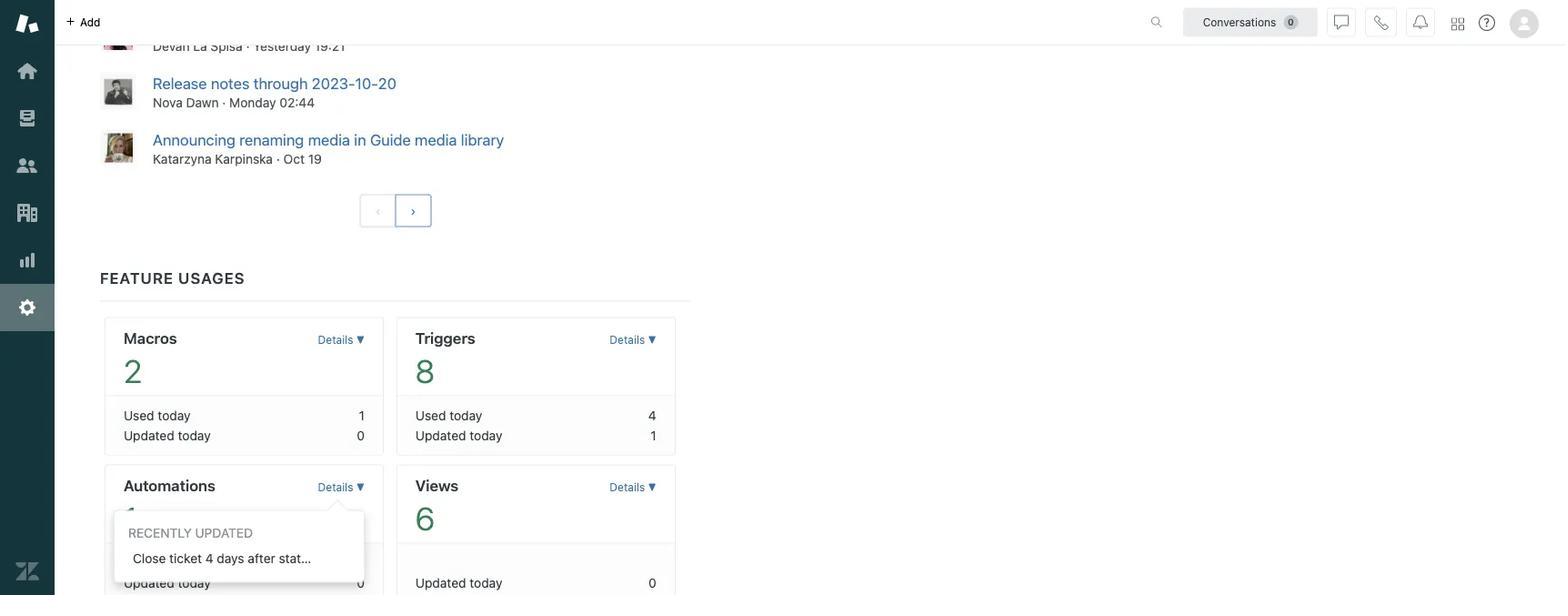 Task type: describe. For each thing, give the bounding box(es) containing it.
triggers 8
[[416, 329, 476, 390]]

karpinska
[[215, 151, 273, 166]]

feature
[[100, 269, 174, 287]]

nova
[[153, 95, 183, 110]]

details for 6
[[610, 481, 645, 494]]

katarzyna
[[153, 151, 212, 166]]

automations
[[124, 476, 216, 494]]

nova dawn
[[153, 95, 219, 110]]

oct 19
[[283, 151, 322, 166]]

reporting image
[[15, 248, 39, 272]]

days
[[217, 551, 244, 566]]

20
[[378, 74, 397, 93]]

zendesk image
[[15, 560, 39, 583]]

▼ for 2
[[356, 334, 365, 347]]

updated
[[195, 525, 253, 540]]

views image
[[15, 106, 39, 130]]

02:44
[[280, 95, 315, 110]]

to
[[353, 551, 365, 566]]

oct
[[283, 151, 305, 166]]

› button
[[395, 195, 432, 227]]

used down recently
[[124, 555, 154, 570]]

devan
[[153, 39, 190, 54]]

details for 8
[[610, 334, 645, 347]]

close ticket 4 days after status is set to solved
[[133, 551, 407, 566]]

macros 2
[[124, 329, 177, 390]]

8
[[416, 352, 435, 390]]

conversations
[[1203, 16, 1277, 29]]

feature usages
[[100, 269, 245, 287]]

0 horizontal spatial 4
[[205, 551, 213, 566]]

notifications image
[[1414, 15, 1428, 30]]

‹
[[375, 203, 381, 218]]

updated today for 6
[[416, 575, 503, 590]]

used today down recently
[[124, 555, 191, 570]]

2
[[124, 352, 142, 390]]

announcing
[[153, 131, 236, 149]]

0 for 2
[[357, 428, 365, 443]]

organizations image
[[15, 201, 39, 225]]

used today for 8
[[416, 408, 483, 423]]

›
[[411, 203, 416, 218]]

set
[[331, 551, 350, 566]]

recently updated
[[128, 525, 253, 540]]

macros
[[124, 329, 177, 347]]

get started image
[[15, 59, 39, 83]]

zendesk support image
[[15, 12, 39, 35]]

button displays agent's chat status as invisible. image
[[1335, 15, 1349, 30]]

add
[[80, 16, 101, 29]]

release notes through 2023-10-20
[[153, 74, 397, 93]]

used for 2
[[124, 408, 154, 423]]

6
[[416, 499, 435, 537]]



Task type: vqa. For each thing, say whether or not it's contained in the screenshot.
2 Used
yes



Task type: locate. For each thing, give the bounding box(es) containing it.
zendesk products image
[[1452, 18, 1465, 30]]

media
[[308, 131, 350, 149], [415, 131, 457, 149]]

updated up views
[[416, 428, 466, 443]]

triggers
[[416, 329, 476, 347]]

yesterday
[[253, 39, 311, 54]]

updated today up automations
[[124, 428, 211, 443]]

get help image
[[1479, 15, 1496, 31]]

media up 19
[[308, 131, 350, 149]]

in
[[354, 131, 366, 149]]

1 horizontal spatial 4
[[649, 408, 657, 423]]

monday 02:44
[[229, 95, 315, 110]]

after
[[248, 551, 275, 566]]

1 horizontal spatial media
[[415, 131, 457, 149]]

close ticket 4 days after status is set to solved link
[[115, 544, 407, 573]]

used today down 2
[[124, 408, 191, 423]]

used down 2
[[124, 408, 154, 423]]

used today for 2
[[124, 408, 191, 423]]

ticket
[[169, 551, 202, 566]]

details for 2
[[318, 334, 353, 347]]

1 inside the automations 1
[[124, 499, 137, 537]]

▼
[[356, 334, 365, 347], [648, 334, 657, 347], [356, 481, 365, 494], [648, 481, 657, 494]]

updated today up views
[[416, 428, 503, 443]]

conversations button
[[1184, 8, 1318, 37]]

through
[[254, 74, 308, 93]]

2 vertical spatial 1
[[124, 499, 137, 537]]

updated for 6
[[416, 575, 466, 590]]

2 horizontal spatial 1
[[651, 428, 657, 443]]

1 media from the left
[[308, 131, 350, 149]]

main element
[[0, 0, 55, 595]]

updated today for automations
[[124, 575, 211, 590]]

details ▼ for 6
[[610, 481, 657, 494]]

updated down close
[[124, 575, 174, 590]]

yesterday 19:21
[[253, 39, 345, 54]]

close
[[133, 551, 166, 566]]

1 for used today
[[359, 408, 365, 423]]

updated today down 6
[[416, 575, 503, 590]]

19
[[308, 151, 322, 166]]

la
[[193, 39, 207, 54]]

updated
[[124, 428, 174, 443], [416, 428, 466, 443], [124, 575, 174, 590], [416, 575, 466, 590]]

updated today for 2
[[124, 428, 211, 443]]

▼ for 8
[[648, 334, 657, 347]]

details ▼ for 8
[[610, 334, 657, 347]]

spisa
[[211, 39, 243, 54]]

used for 8
[[416, 408, 446, 423]]

0 for 6
[[649, 575, 657, 590]]

updated today down close
[[124, 575, 211, 590]]

recently
[[128, 525, 192, 540]]

views 6
[[416, 476, 459, 537]]

details
[[318, 334, 353, 347], [610, 334, 645, 347], [318, 481, 353, 494], [610, 481, 645, 494]]

library
[[461, 131, 504, 149]]

guide
[[370, 131, 411, 149]]

0 for automations
[[357, 575, 365, 590]]

renaming
[[239, 131, 304, 149]]

monday
[[229, 95, 276, 110]]

devan la spisa
[[153, 39, 243, 54]]

customers image
[[15, 154, 39, 177]]

updated today
[[124, 428, 211, 443], [416, 428, 503, 443], [124, 575, 211, 590], [416, 575, 503, 590]]

used
[[124, 408, 154, 423], [416, 408, 446, 423], [124, 555, 154, 570]]

updated for 8
[[416, 428, 466, 443]]

0 vertical spatial 1
[[359, 408, 365, 423]]

0 vertical spatial 4
[[649, 408, 657, 423]]

1 vertical spatial 1
[[651, 428, 657, 443]]

updated down 6
[[416, 575, 466, 590]]

2023-
[[312, 74, 355, 93]]

announcing renaming media in guide media library
[[153, 131, 504, 149]]

‹ button
[[360, 195, 396, 227]]

is
[[319, 551, 328, 566]]

2 media from the left
[[415, 131, 457, 149]]

usages
[[178, 269, 245, 287]]

release
[[153, 74, 207, 93]]

admin image
[[15, 296, 39, 319]]

details ▼ for 2
[[318, 334, 365, 347]]

1 for updated today
[[651, 428, 657, 443]]

10-
[[355, 74, 378, 93]]

media right guide
[[415, 131, 457, 149]]

19:21
[[315, 39, 345, 54]]

4
[[649, 408, 657, 423], [205, 551, 213, 566]]

updated up automations
[[124, 428, 174, 443]]

details ▼
[[318, 334, 365, 347], [610, 334, 657, 347], [318, 481, 365, 494], [610, 481, 657, 494]]

updated today for 8
[[416, 428, 503, 443]]

today
[[158, 408, 191, 423], [450, 408, 483, 423], [178, 428, 211, 443], [470, 428, 503, 443], [158, 555, 191, 570], [178, 575, 211, 590], [470, 575, 503, 590]]

add button
[[55, 0, 111, 45]]

0 horizontal spatial media
[[308, 131, 350, 149]]

katarzyna karpinska
[[153, 151, 273, 166]]

1 vertical spatial 4
[[205, 551, 213, 566]]

0
[[357, 428, 365, 443], [357, 555, 365, 570], [357, 575, 365, 590], [649, 575, 657, 590]]

updated for 2
[[124, 428, 174, 443]]

status
[[279, 551, 315, 566]]

0 horizontal spatial 1
[[124, 499, 137, 537]]

dawn
[[186, 95, 219, 110]]

1
[[359, 408, 365, 423], [651, 428, 657, 443], [124, 499, 137, 537]]

used today down 8
[[416, 408, 483, 423]]

used today
[[124, 408, 191, 423], [416, 408, 483, 423], [124, 555, 191, 570]]

1 horizontal spatial 1
[[359, 408, 365, 423]]

views
[[416, 476, 459, 494]]

notes
[[211, 74, 250, 93]]

solved
[[368, 551, 407, 566]]

▼ for 6
[[648, 481, 657, 494]]

automations 1
[[124, 476, 216, 537]]

updated for automations
[[124, 575, 174, 590]]

used down 8
[[416, 408, 446, 423]]



